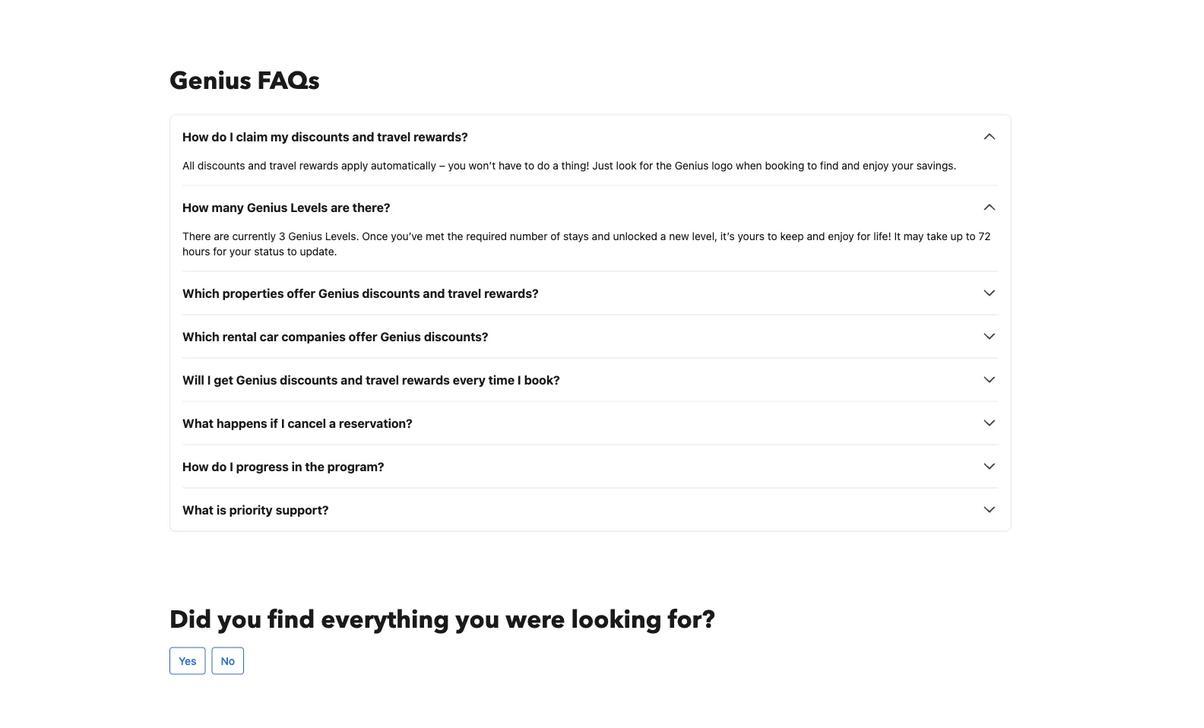 Task type: describe. For each thing, give the bounding box(es) containing it.
i left claim
[[230, 129, 233, 144]]

genius left logo
[[675, 159, 709, 171]]

will i get genius discounts and travel rewards every time i book?
[[183, 373, 560, 387]]

i inside "dropdown button"
[[230, 459, 233, 474]]

genius faqs
[[170, 64, 320, 97]]

program?
[[328, 459, 385, 474]]

0 horizontal spatial offer
[[287, 286, 316, 300]]

are inside how many genius levels are there? dropdown button
[[331, 200, 350, 214]]

stays
[[564, 230, 589, 242]]

0 horizontal spatial for
[[213, 245, 227, 257]]

genius up which rental car companies offer genius discounts?
[[319, 286, 359, 300]]

it's
[[721, 230, 735, 242]]

booking
[[765, 159, 805, 171]]

travel up automatically on the top of the page
[[377, 129, 411, 144]]

apply
[[342, 159, 368, 171]]

no button
[[212, 647, 244, 675]]

which rental car companies offer genius discounts?
[[183, 329, 489, 344]]

for?
[[668, 603, 715, 636]]

discounts?
[[424, 329, 489, 344]]

i left get
[[207, 373, 211, 387]]

3
[[279, 230, 286, 242]]

–
[[439, 159, 446, 171]]

rental
[[223, 329, 257, 344]]

discounts down you've on the top left of page
[[362, 286, 420, 300]]

to right have
[[525, 159, 535, 171]]

update.
[[300, 245, 337, 257]]

car
[[260, 329, 279, 344]]

happens
[[217, 416, 267, 430]]

1 vertical spatial offer
[[349, 329, 378, 344]]

0 vertical spatial find
[[821, 159, 839, 171]]

when
[[736, 159, 763, 171]]

and right booking
[[842, 159, 860, 171]]

support?
[[276, 503, 329, 517]]

what is priority support? button
[[183, 501, 999, 519]]

how for how do i progress in the program?
[[183, 459, 209, 474]]

to right status
[[287, 245, 297, 257]]

everything
[[321, 603, 450, 636]]

to left keep
[[768, 230, 778, 242]]

enjoy inside there are currently 3 genius levels. once you've met the required number of stays and unlocked a new level, it's yours to keep and enjoy for life! it may take up to 72 hours for your status to update.
[[828, 230, 855, 242]]

genius up will i get genius discounts and travel rewards every time i book?
[[381, 329, 421, 344]]

looking
[[572, 603, 662, 636]]

and down which rental car companies offer genius discounts?
[[341, 373, 363, 387]]

claim
[[236, 129, 268, 144]]

travel up discounts? in the left top of the page
[[448, 286, 482, 300]]

i right time
[[518, 373, 522, 387]]

genius inside there are currently 3 genius levels. once you've met the required number of stays and unlocked a new level, it's yours to keep and enjoy for life! it may take up to 72 hours for your status to update.
[[288, 230, 322, 242]]

which rental car companies offer genius discounts? button
[[183, 327, 999, 346]]

1 horizontal spatial a
[[553, 159, 559, 171]]

get
[[214, 373, 233, 387]]

discounts right all
[[198, 159, 245, 171]]

did you find everything you were looking for?
[[170, 603, 715, 636]]

it
[[895, 230, 901, 242]]

which properties offer genius discounts and travel rewards? button
[[183, 284, 999, 302]]

won't
[[469, 159, 496, 171]]

were
[[506, 603, 565, 636]]

up
[[951, 230, 964, 242]]

levels.
[[325, 230, 359, 242]]

what is priority support?
[[183, 503, 329, 517]]

to left 72
[[966, 230, 976, 242]]

if
[[270, 416, 278, 430]]

reservation?
[[339, 416, 413, 430]]

all discounts and travel rewards apply automatically – you won't have to do a thing! just look for the genius logo when booking to find and enjoy your savings.
[[183, 159, 957, 171]]

you've
[[391, 230, 423, 242]]

met
[[426, 230, 445, 242]]

life!
[[874, 230, 892, 242]]

how many genius levels are there?
[[183, 200, 391, 214]]

will
[[183, 373, 205, 387]]

there?
[[353, 200, 391, 214]]

your inside there are currently 3 genius levels. once you've met the required number of stays and unlocked a new level, it's yours to keep and enjoy for life! it may take up to 72 hours for your status to update.
[[230, 245, 251, 257]]

companies
[[282, 329, 346, 344]]

status
[[254, 245, 284, 257]]

priority
[[229, 503, 273, 517]]

the inside how do i progress in the program? "dropdown button"
[[305, 459, 325, 474]]

how do i claim my discounts and travel rewards?
[[183, 129, 468, 144]]

keep
[[781, 230, 804, 242]]

have
[[499, 159, 522, 171]]

which properties offer genius discounts and travel rewards?
[[183, 286, 539, 300]]

i right the if
[[281, 416, 285, 430]]



Task type: vqa. For each thing, say whether or not it's contained in the screenshot.
rewards inside the 'dropdown button'
yes



Task type: locate. For each thing, give the bounding box(es) containing it.
0 vertical spatial do
[[212, 129, 227, 144]]

will i get genius discounts and travel rewards every time i book? button
[[183, 371, 999, 389]]

72
[[979, 230, 991, 242]]

0 vertical spatial which
[[183, 286, 220, 300]]

0 horizontal spatial your
[[230, 245, 251, 257]]

what inside "dropdown button"
[[183, 503, 214, 517]]

1 horizontal spatial offer
[[349, 329, 378, 344]]

the right look
[[656, 159, 672, 171]]

2 vertical spatial a
[[329, 416, 336, 430]]

1 vertical spatial a
[[661, 230, 667, 242]]

your down currently
[[230, 245, 251, 257]]

0 horizontal spatial find
[[268, 603, 315, 636]]

how inside how do i progress in the program? "dropdown button"
[[183, 459, 209, 474]]

a right "cancel"
[[329, 416, 336, 430]]

0 vertical spatial rewards
[[300, 159, 339, 171]]

a left new
[[661, 230, 667, 242]]

you left were
[[456, 603, 500, 636]]

1 vertical spatial how
[[183, 200, 209, 214]]

1 vertical spatial which
[[183, 329, 220, 344]]

every
[[453, 373, 486, 387]]

may
[[904, 230, 924, 242]]

0 horizontal spatial enjoy
[[828, 230, 855, 242]]

3 how from the top
[[183, 459, 209, 474]]

what
[[183, 416, 214, 430], [183, 503, 214, 517]]

what happens if i cancel a reservation? button
[[183, 414, 999, 432]]

hours
[[183, 245, 210, 257]]

1 how from the top
[[183, 129, 209, 144]]

all
[[183, 159, 195, 171]]

a left thing!
[[553, 159, 559, 171]]

and down claim
[[248, 159, 267, 171]]

0 horizontal spatial the
[[305, 459, 325, 474]]

2 vertical spatial how
[[183, 459, 209, 474]]

cancel
[[288, 416, 326, 430]]

2 horizontal spatial for
[[858, 230, 871, 242]]

new
[[669, 230, 690, 242]]

0 vertical spatial the
[[656, 159, 672, 171]]

rewards? up the '–'
[[414, 129, 468, 144]]

do left 'progress'
[[212, 459, 227, 474]]

what happens if i cancel a reservation?
[[183, 416, 413, 430]]

once
[[362, 230, 388, 242]]

book?
[[524, 373, 560, 387]]

0 vertical spatial how
[[183, 129, 209, 144]]

time
[[489, 373, 515, 387]]

number
[[510, 230, 548, 242]]

genius up update.
[[288, 230, 322, 242]]

1 vertical spatial rewards?
[[485, 286, 539, 300]]

how up all
[[183, 129, 209, 144]]

a
[[553, 159, 559, 171], [661, 230, 667, 242], [329, 416, 336, 430]]

and right keep
[[807, 230, 826, 242]]

offer
[[287, 286, 316, 300], [349, 329, 378, 344]]

are right there at the top left of page
[[214, 230, 229, 242]]

look
[[616, 159, 637, 171]]

in
[[292, 459, 302, 474]]

1 horizontal spatial rewards?
[[485, 286, 539, 300]]

a inside there are currently 3 genius levels. once you've met the required number of stays and unlocked a new level, it's yours to keep and enjoy for life! it may take up to 72 hours for your status to update.
[[661, 230, 667, 242]]

0 horizontal spatial a
[[329, 416, 336, 430]]

0 vertical spatial are
[[331, 200, 350, 214]]

what for what is priority support?
[[183, 503, 214, 517]]

rewards down how do i claim my discounts and travel rewards?
[[300, 159, 339, 171]]

level,
[[693, 230, 718, 242]]

do left claim
[[212, 129, 227, 144]]

do for how do i claim my discounts and travel rewards?
[[212, 129, 227, 144]]

2 vertical spatial do
[[212, 459, 227, 474]]

1 horizontal spatial find
[[821, 159, 839, 171]]

rewards?
[[414, 129, 468, 144], [485, 286, 539, 300]]

how do i progress in the program? button
[[183, 457, 999, 476]]

do for how do i progress in the program?
[[212, 459, 227, 474]]

travel
[[377, 129, 411, 144], [269, 159, 297, 171], [448, 286, 482, 300], [366, 373, 399, 387]]

0 vertical spatial what
[[183, 416, 214, 430]]

thing!
[[562, 159, 590, 171]]

genius inside dropdown button
[[247, 200, 288, 214]]

how for how do i claim my discounts and travel rewards?
[[183, 129, 209, 144]]

your left savings. at the top
[[892, 159, 914, 171]]

of
[[551, 230, 561, 242]]

progress
[[236, 459, 289, 474]]

do left thing!
[[538, 159, 550, 171]]

the right in
[[305, 459, 325, 474]]

2 what from the top
[[183, 503, 214, 517]]

you right the '–'
[[448, 159, 466, 171]]

there
[[183, 230, 211, 242]]

yours
[[738, 230, 765, 242]]

for
[[640, 159, 654, 171], [858, 230, 871, 242], [213, 245, 227, 257]]

0 vertical spatial for
[[640, 159, 654, 171]]

faqs
[[258, 64, 320, 97]]

how do i progress in the program?
[[183, 459, 385, 474]]

do inside dropdown button
[[212, 129, 227, 144]]

rewards
[[300, 159, 339, 171], [402, 373, 450, 387]]

properties
[[223, 286, 284, 300]]

1 what from the top
[[183, 416, 214, 430]]

for right hours
[[213, 245, 227, 257]]

1 vertical spatial are
[[214, 230, 229, 242]]

travel down my on the top
[[269, 159, 297, 171]]

a inside dropdown button
[[329, 416, 336, 430]]

yes button
[[170, 647, 206, 675]]

are up levels.
[[331, 200, 350, 214]]

i left 'progress'
[[230, 459, 233, 474]]

1 horizontal spatial for
[[640, 159, 654, 171]]

1 vertical spatial what
[[183, 503, 214, 517]]

and up the apply at the top of the page
[[352, 129, 374, 144]]

savings.
[[917, 159, 957, 171]]

i
[[230, 129, 233, 144], [207, 373, 211, 387], [518, 373, 522, 387], [281, 416, 285, 430], [230, 459, 233, 474]]

are
[[331, 200, 350, 214], [214, 230, 229, 242]]

to
[[525, 159, 535, 171], [808, 159, 818, 171], [768, 230, 778, 242], [966, 230, 976, 242], [287, 245, 297, 257]]

which for which properties offer genius discounts and travel rewards?
[[183, 286, 220, 300]]

what for what happens if i cancel a reservation?
[[183, 416, 214, 430]]

2 which from the top
[[183, 329, 220, 344]]

2 vertical spatial for
[[213, 245, 227, 257]]

what inside dropdown button
[[183, 416, 214, 430]]

do
[[212, 129, 227, 144], [538, 159, 550, 171], [212, 459, 227, 474]]

1 vertical spatial the
[[448, 230, 464, 242]]

1 horizontal spatial your
[[892, 159, 914, 171]]

genius up currently
[[247, 200, 288, 214]]

2 vertical spatial the
[[305, 459, 325, 474]]

2 horizontal spatial the
[[656, 159, 672, 171]]

1 vertical spatial enjoy
[[828, 230, 855, 242]]

1 vertical spatial find
[[268, 603, 315, 636]]

genius up claim
[[170, 64, 251, 97]]

1 horizontal spatial rewards
[[402, 373, 450, 387]]

your
[[892, 159, 914, 171], [230, 245, 251, 257]]

1 vertical spatial your
[[230, 245, 251, 257]]

find
[[821, 159, 839, 171], [268, 603, 315, 636]]

1 vertical spatial do
[[538, 159, 550, 171]]

my
[[271, 129, 289, 144]]

and right stays
[[592, 230, 610, 242]]

discounts right my on the top
[[292, 129, 350, 144]]

automatically
[[371, 159, 437, 171]]

did
[[170, 603, 212, 636]]

for right look
[[640, 159, 654, 171]]

you
[[448, 159, 466, 171], [218, 603, 262, 636], [456, 603, 500, 636]]

0 vertical spatial enjoy
[[863, 159, 890, 171]]

0 vertical spatial a
[[553, 159, 559, 171]]

you up no
[[218, 603, 262, 636]]

the right met at the top
[[448, 230, 464, 242]]

2 horizontal spatial a
[[661, 230, 667, 242]]

and
[[352, 129, 374, 144], [248, 159, 267, 171], [842, 159, 860, 171], [592, 230, 610, 242], [807, 230, 826, 242], [423, 286, 445, 300], [341, 373, 363, 387]]

enjoy left savings. at the top
[[863, 159, 890, 171]]

2 how from the top
[[183, 200, 209, 214]]

just
[[593, 159, 614, 171]]

1 vertical spatial rewards
[[402, 373, 450, 387]]

and up discounts? in the left top of the page
[[423, 286, 445, 300]]

1 horizontal spatial enjoy
[[863, 159, 890, 171]]

many
[[212, 200, 244, 214]]

1 which from the top
[[183, 286, 220, 300]]

what left is
[[183, 503, 214, 517]]

there are currently 3 genius levels. once you've met the required number of stays and unlocked a new level, it's yours to keep and enjoy for life! it may take up to 72 hours for your status to update.
[[183, 230, 991, 257]]

1 vertical spatial for
[[858, 230, 871, 242]]

discounts up "cancel"
[[280, 373, 338, 387]]

0 vertical spatial rewards?
[[414, 129, 468, 144]]

0 horizontal spatial rewards
[[300, 159, 339, 171]]

how for how many genius levels are there?
[[183, 200, 209, 214]]

do inside "dropdown button"
[[212, 459, 227, 474]]

genius
[[170, 64, 251, 97], [675, 159, 709, 171], [247, 200, 288, 214], [288, 230, 322, 242], [319, 286, 359, 300], [381, 329, 421, 344], [236, 373, 277, 387]]

rewards inside will i get genius discounts and travel rewards every time i book? dropdown button
[[402, 373, 450, 387]]

how up there at the top left of page
[[183, 200, 209, 214]]

0 horizontal spatial rewards?
[[414, 129, 468, 144]]

what down will
[[183, 416, 214, 430]]

levels
[[291, 200, 328, 214]]

which for which rental car companies offer genius discounts?
[[183, 329, 220, 344]]

travel up reservation?
[[366, 373, 399, 387]]

to right booking
[[808, 159, 818, 171]]

offer up "companies"
[[287, 286, 316, 300]]

logo
[[712, 159, 733, 171]]

0 horizontal spatial are
[[214, 230, 229, 242]]

no
[[221, 655, 235, 667]]

how inside how do i claim my discounts and travel rewards? dropdown button
[[183, 129, 209, 144]]

unlocked
[[613, 230, 658, 242]]

how left 'progress'
[[183, 459, 209, 474]]

the inside there are currently 3 genius levels. once you've met the required number of stays and unlocked a new level, it's yours to keep and enjoy for life! it may take up to 72 hours for your status to update.
[[448, 230, 464, 242]]

are inside there are currently 3 genius levels. once you've met the required number of stays and unlocked a new level, it's yours to keep and enjoy for life! it may take up to 72 hours for your status to update.
[[214, 230, 229, 242]]

which
[[183, 286, 220, 300], [183, 329, 220, 344]]

how do i claim my discounts and travel rewards? button
[[183, 127, 999, 146]]

1 horizontal spatial are
[[331, 200, 350, 214]]

for left life!
[[858, 230, 871, 242]]

which down hours
[[183, 286, 220, 300]]

required
[[466, 230, 507, 242]]

how many genius levels are there? button
[[183, 198, 999, 216]]

rewards? down number
[[485, 286, 539, 300]]

currently
[[232, 230, 276, 242]]

enjoy left life!
[[828, 230, 855, 242]]

offer down which properties offer genius discounts and travel rewards? at the top of the page
[[349, 329, 378, 344]]

is
[[217, 503, 227, 517]]

genius right get
[[236, 373, 277, 387]]

the
[[656, 159, 672, 171], [448, 230, 464, 242], [305, 459, 325, 474]]

enjoy
[[863, 159, 890, 171], [828, 230, 855, 242]]

1 horizontal spatial the
[[448, 230, 464, 242]]

how inside how many genius levels are there? dropdown button
[[183, 200, 209, 214]]

take
[[927, 230, 948, 242]]

rewards left every
[[402, 373, 450, 387]]

which left rental
[[183, 329, 220, 344]]

yes
[[179, 655, 197, 667]]

0 vertical spatial your
[[892, 159, 914, 171]]

0 vertical spatial offer
[[287, 286, 316, 300]]



